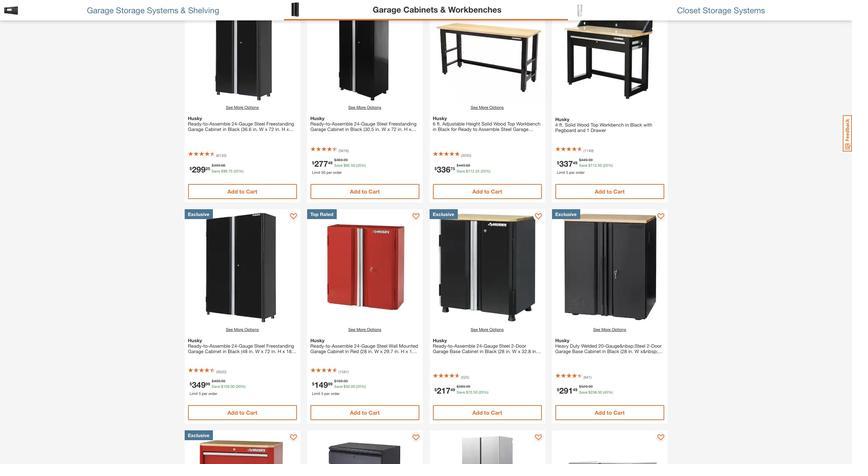 Task type: locate. For each thing, give the bounding box(es) containing it.
99 left 499
[[206, 381, 210, 387]]

limit down 149
[[312, 391, 320, 396]]

d) inside husky ready-to-assemble 24-gauge steel freestanding garage cabinet in black (36.6 in. w x 72 in. h x 18.3 in. d)
[[205, 132, 210, 137]]

2 2- from the left
[[647, 343, 652, 349]]

%) for 299
[[239, 169, 244, 173]]

garage inside the husky 6 ft. adjustable height solid wood top workbench in black for ready to assemble steel garage storage system
[[513, 126, 529, 132]]

see more options link up husky ready-to-assemble 24-gauge steel freestanding garage cabinet in black (48 in. w x 72 in. h x 18 in. d)
[[226, 327, 259, 333]]

529
[[582, 384, 588, 389]]

to- for 217
[[449, 343, 455, 349]]

$ 299 25 $ 399 . 00 save $ 99 . 75 ( 25 %)
[[190, 163, 244, 174]]

50 for 337
[[598, 163, 602, 167]]

238
[[591, 390, 597, 394]]

per for 277
[[327, 170, 332, 175]]

assemble right ready
[[479, 126, 500, 132]]

husky inside 'husky ready-to-assemble 24-gauge steel freestanding garage cabinet in black (30.5 in. w x 72 in. h x 18.3 in. d)'
[[311, 115, 325, 121]]

more up husky ready-to-assemble 24-gauge steel freestanding garage cabinet in black (48 in. w x 72 in. h x 18 in. d)
[[234, 327, 244, 332]]

per
[[327, 170, 332, 175], [570, 170, 575, 175], [202, 391, 208, 396], [325, 391, 330, 396]]

steel right (30.5 at the left top of page
[[377, 121, 388, 126]]

112 down '1149'
[[591, 163, 597, 167]]

( inside $ 277 49 $ 369 . 99 save $ 92 . 50 ( 25 %) limit 50 per order
[[356, 163, 357, 167]]

.
[[343, 157, 344, 162], [588, 157, 589, 162], [220, 163, 221, 167], [350, 163, 351, 167], [465, 163, 466, 167], [597, 163, 598, 167], [228, 169, 229, 173], [475, 169, 476, 173], [220, 379, 221, 383], [343, 379, 344, 383], [230, 384, 231, 389], [350, 384, 351, 389], [465, 384, 466, 389], [588, 384, 589, 389], [473, 390, 474, 394], [597, 390, 598, 394]]

1 horizontal spatial systems
[[734, 5, 766, 15]]

ready- inside husky ready-to-assemble 24-gauge steel 2-door garage base cabinet in black (28 in. w x 32.8 in. h x 18.3 in. d)
[[433, 343, 449, 349]]

in inside husky 4 ft. solid wood top workbench in black with pegboard and 1 drawer
[[626, 122, 629, 127]]

see up husky ready-to-assemble 24-gauge steel freestanding garage cabinet in black (48 in. w x 72 in. h x 18 in. d)
[[226, 327, 233, 332]]

)
[[348, 148, 349, 153], [593, 148, 594, 153], [226, 153, 226, 158], [471, 153, 471, 158], [226, 369, 226, 374], [348, 369, 349, 374], [469, 375, 469, 379], [591, 375, 592, 379]]

(28 right the red
[[360, 348, 367, 354]]

d) inside husky ready-to-assemble 24-gauge steel freestanding garage cabinet in black (48 in. w x 72 in. h x 18 in. d)
[[194, 354, 199, 360]]

limit inside $ 149 99 $ 199 . 99 save $ 50 . 00 ( 25 %) limit 5 per order
[[312, 391, 320, 396]]

1 horizontal spatial solid
[[565, 122, 576, 127]]

red
[[350, 348, 359, 354]]

2 horizontal spatial display image
[[535, 434, 542, 441]]

0 horizontal spatial &
[[181, 5, 186, 15]]

in inside the husky 6 ft. adjustable height solid wood top workbench in black for ready to assemble steel garage storage system
[[433, 126, 437, 132]]

solid inside husky 4 ft. solid wood top workbench in black with pegboard and 1 drawer
[[565, 122, 576, 127]]

display image for 349
[[290, 213, 297, 220]]

2 (28 from the left
[[498, 348, 505, 354]]

2 horizontal spatial 5
[[567, 170, 569, 175]]

112
[[591, 163, 597, 167], [468, 169, 475, 173]]

assemble for husky ready-to-assemble 24-gauge steel freestanding garage cabinet in black (48 in. w x 72 in. h x 18 in. d)
[[210, 343, 231, 349]]

to- inside 'husky ready-to-assemble 24-gauge steel freestanding garage cabinet in black (30.5 in. w x 72 in. h x 18.3 in. d)'
[[326, 121, 332, 126]]

save inside $ 149 99 $ 199 . 99 save $ 50 . 00 ( 25 %) limit 5 per order
[[334, 384, 343, 389]]

1 horizontal spatial 75
[[451, 166, 455, 171]]

options up husky ready-to-assemble 24-gauge steel 2-door garage base cabinet in black (28 in. w x 32.8 in. h x 18.3 in. d)
[[490, 327, 504, 332]]

1581
[[340, 369, 348, 374]]

husky inside husky 4 ft. solid wood top workbench in black with pegboard and 1 drawer
[[556, 116, 570, 122]]

24- for 217
[[477, 343, 484, 349]]

25 for 277
[[357, 163, 361, 167]]

199
[[337, 379, 343, 383]]

) up the $ 217 49 $ 289 . 99 save $ 72 . 50 ( 25 %)
[[469, 375, 469, 379]]

369
[[337, 157, 343, 162]]

1 2- from the left
[[512, 343, 516, 349]]

top inside the husky 6 ft. adjustable height solid wood top workbench in black for ready to assemble steel garage storage system
[[508, 121, 515, 126]]

w inside husky heavy duty welded 20-gauge&nbsp;steel 2-door garage base cabinet in black (28 in. w x&nbsp;32 in. h x 21.5 in. d)
[[635, 348, 639, 354]]

ft. inside the husky 6 ft. adjustable height solid wood top workbench in black for ready to assemble steel garage storage system
[[437, 121, 441, 126]]

) for 291
[[591, 375, 592, 379]]

ready- for 349
[[188, 343, 203, 349]]

limit down 277
[[312, 170, 320, 175]]

display image
[[413, 213, 419, 220], [290, 434, 297, 441], [535, 434, 542, 441]]

99 inside $ 277 49 $ 369 . 99 save $ 92 . 50 ( 25 %) limit 50 per order
[[344, 157, 348, 162]]

99 down '1149'
[[589, 157, 593, 162]]

2- inside husky heavy duty welded 20-gauge&nbsp;steel 2-door garage base cabinet in black (28 in. w x&nbsp;32 in. h x 21.5 in. d)
[[647, 343, 652, 349]]

72 down ( 525 )
[[468, 390, 473, 394]]

2 horizontal spatial 18.3
[[442, 354, 451, 360]]

0 vertical spatial 112
[[591, 163, 597, 167]]

save inside "$ 349 99 $ 499 . 99 save $ 150 . 00 ( 30 %) limit 5 per order"
[[212, 384, 220, 389]]

$ 291 49 $ 529 . 99 save $ 238 . 50 ( 45 %)
[[557, 384, 613, 395]]

%) inside $ 337 49 $ 449 . 99 save $ 112 . 50 ( 25 %) limit 5 per order
[[609, 163, 613, 167]]

storage
[[116, 5, 145, 15], [703, 5, 732, 15], [433, 132, 450, 137]]

(28 right 20-
[[621, 348, 627, 354]]

add to cart
[[228, 188, 257, 195], [350, 188, 380, 195], [473, 188, 502, 195], [595, 188, 625, 195], [228, 409, 257, 416], [350, 409, 380, 416], [473, 409, 502, 416], [595, 409, 625, 416]]

1 systems from the left
[[147, 5, 178, 15]]

50 down 1581
[[346, 384, 350, 389]]

49
[[328, 160, 333, 165], [573, 160, 578, 165], [451, 387, 455, 392], [573, 387, 578, 392]]

limit for 337
[[557, 170, 565, 175]]

storage inside the husky 6 ft. adjustable height solid wood top workbench in black for ready to assemble steel garage storage system
[[433, 132, 450, 137]]

1 vertical spatial 449
[[459, 163, 465, 167]]

assemble
[[210, 121, 231, 126], [332, 121, 353, 126], [479, 126, 500, 132], [210, 343, 231, 349], [332, 343, 353, 349], [455, 343, 476, 349]]

display image for exclusive
[[290, 434, 297, 441]]

solid right 'height'
[[482, 121, 493, 126]]

husky 6 ft. adjustable height solid wood top workbench in black for ready to assemble steel garage storage system
[[433, 115, 541, 137]]

1 horizontal spatial ft.
[[560, 122, 564, 127]]

w right (36.6
[[259, 126, 264, 132]]

save for 277
[[334, 163, 343, 167]]

add down $ 299 25 $ 399 . 00 save $ 99 . 75 ( 25 %)
[[228, 188, 238, 195]]

0 vertical spatial 449
[[582, 157, 588, 162]]

w right (48
[[255, 348, 260, 354]]

workbench inside husky 4 ft. solid wood top workbench in black with pegboard and 1 drawer
[[600, 122, 624, 127]]

(28 left 32.8
[[498, 348, 505, 354]]

25 for 337
[[604, 163, 609, 167]]

) up $ 336 75 $ 449 . 00 save $ 112 . 25 ( 25 %)
[[471, 153, 471, 158]]

d)
[[205, 132, 210, 137], [328, 132, 332, 137], [194, 354, 199, 360], [317, 354, 322, 360], [459, 354, 463, 360], [588, 354, 592, 360]]

storage inside "button"
[[116, 5, 145, 15]]

72 inside husky ready-to-assemble 24-gauge steel freestanding garage cabinet in black (36.6 in. w x 72 in. h x 18.3 in. d)
[[269, 126, 274, 132]]

save for 149
[[334, 384, 343, 389]]

(28 for 149
[[360, 348, 367, 354]]

garage storage systems & shelving button
[[0, 0, 284, 20]]

h inside 'husky ready-to-assemble 24-gauge steel freestanding garage cabinet in black (30.5 in. w x 72 in. h x 18.3 in. d)'
[[404, 126, 408, 132]]

0 horizontal spatial 75
[[229, 169, 233, 173]]

00 right 149
[[351, 384, 355, 389]]

systems inside "button"
[[147, 5, 178, 15]]

2 horizontal spatial (28
[[621, 348, 627, 354]]

0 horizontal spatial ft.
[[437, 121, 441, 126]]

449 down "( 3550 )"
[[459, 163, 465, 167]]

(28 inside husky heavy duty welded 20-gauge&nbsp;steel 2-door garage base cabinet in black (28 in. w x&nbsp;32 in. h x 21.5 in. d)
[[621, 348, 627, 354]]

see more options up the husky 6 ft. adjustable height solid wood top workbench in black for ready to assemble steel garage storage system
[[471, 105, 504, 110]]

1 horizontal spatial 2-
[[647, 343, 652, 349]]

0 horizontal spatial door
[[516, 343, 526, 349]]

1 horizontal spatial door
[[652, 343, 662, 349]]

cabinet up 525
[[462, 348, 479, 354]]

99 right 289
[[466, 384, 471, 389]]

more up the husky 6 ft. adjustable height solid wood top workbench in black for ready to assemble steel garage storage system
[[479, 105, 489, 110]]

2 systems from the left
[[734, 5, 766, 15]]

workbench right 1
[[600, 122, 624, 127]]

) up $ 299 25 $ 399 . 00 save $ 99 . 75 ( 25 %)
[[226, 153, 226, 158]]

workbench left the 4
[[517, 121, 541, 126]]

save down 529
[[580, 390, 588, 394]]

18.3 for 277
[[311, 132, 320, 137]]

72 right (36.6
[[269, 126, 274, 132]]

4
[[556, 122, 558, 127]]

h
[[282, 126, 285, 132], [404, 126, 408, 132], [278, 348, 281, 354], [401, 348, 405, 354], [433, 354, 437, 360], [562, 354, 565, 360]]

&
[[441, 5, 446, 14], [181, 5, 186, 15]]

2 door from the left
[[652, 343, 662, 349]]

1 horizontal spatial base
[[573, 348, 583, 354]]

0 horizontal spatial 18.3
[[188, 132, 197, 137]]

%) for 277
[[361, 163, 366, 167]]

husky for 6 ft. adjustable height solid wood top workbench in black for ready to assemble steel garage storage system
[[433, 115, 447, 121]]

more up 'husky ready-to-assemble 24-gauge steel freestanding garage cabinet in black (30.5 in. w x 72 in. h x 18.3 in. d)'
[[357, 105, 366, 110]]

cabinet up 5616
[[328, 126, 344, 132]]

%) for 217
[[484, 390, 489, 394]]

adjustable
[[443, 121, 465, 126]]

5 inside $ 337 49 $ 449 . 99 save $ 112 . 50 ( 25 %) limit 5 per order
[[567, 170, 569, 175]]

options up husky ready-to-assemble 24-gauge steel freestanding garage cabinet in black (36.6 in. w x 72 in. h x 18.3 in. d)
[[245, 105, 259, 110]]

w left x&nbsp;32
[[635, 348, 639, 354]]

with
[[644, 122, 653, 127]]

(36.6
[[241, 126, 252, 132]]

systems
[[147, 5, 178, 15], [734, 5, 766, 15]]

ready-to-assemble 24-gauge steel wall mounted garage cabinet in red (28 in. w x 29.7 in. h x 12 in. d) image
[[307, 209, 423, 325]]

72 for (30.5
[[391, 126, 397, 132]]

save inside $ 277 49 $ 369 . 99 save $ 92 . 50 ( 25 %) limit 50 per order
[[334, 163, 343, 167]]

99 inside $ 337 49 $ 449 . 99 save $ 112 . 50 ( 25 %) limit 5 per order
[[589, 157, 593, 162]]

cabinet up ( 5620 )
[[205, 348, 222, 354]]

wood right 'height'
[[494, 121, 506, 126]]

1 horizontal spatial 18.3
[[311, 132, 320, 137]]

husky for 4 ft. solid wood top workbench in black with pegboard and 1 drawer
[[556, 116, 570, 122]]

0 horizontal spatial display image
[[290, 434, 297, 441]]

112 inside $ 336 75 $ 449 . 00 save $ 112 . 25 ( 25 %)
[[468, 169, 475, 173]]

2-
[[512, 343, 516, 349], [647, 343, 652, 349]]

see more options link up husky ready-to-assemble 24-gauge steel wall mounted garage cabinet in red (28 in. w x 29.7 in. h x 12 in. d)
[[349, 327, 382, 333]]

system
[[451, 132, 467, 137]]

black
[[631, 122, 643, 127], [228, 126, 240, 132], [350, 126, 362, 132], [438, 126, 450, 132], [228, 348, 240, 354], [485, 348, 497, 354], [608, 348, 620, 354]]

00 inside $ 149 99 $ 199 . 99 save $ 50 . 00 ( 25 %) limit 5 per order
[[351, 384, 355, 389]]

husky for ready-to-assemble 24-gauge steel wall mounted garage cabinet in red (28 in. w x 29.7 in. h x 12 in. d)
[[311, 337, 325, 343]]

00 inside "$ 349 99 $ 499 . 99 save $ 150 . 00 ( 30 %) limit 5 per order"
[[231, 384, 235, 389]]

ft. inside husky 4 ft. solid wood top workbench in black with pegboard and 1 drawer
[[560, 122, 564, 127]]

99 right 499
[[221, 379, 225, 383]]

99 left 199
[[328, 381, 333, 387]]

24- for 349
[[232, 343, 239, 349]]

49 for 291
[[573, 387, 578, 392]]

99 right 199
[[344, 379, 348, 383]]

) up 150
[[226, 369, 226, 374]]

1149
[[585, 148, 593, 153]]

$ 277 49 $ 369 . 99 save $ 92 . 50 ( 25 %) limit 50 per order
[[312, 157, 366, 175]]

order down ( 1149 )
[[576, 170, 585, 175]]

20-
[[599, 343, 606, 349]]

add down $ 277 49 $ 369 . 99 save $ 92 . 50 ( 25 %) limit 50 per order
[[350, 188, 360, 195]]

wood inside husky 4 ft. solid wood top workbench in black with pegboard and 1 drawer
[[577, 122, 590, 127]]

3550
[[462, 153, 471, 158]]

0 horizontal spatial wood
[[494, 121, 506, 126]]

display image
[[290, 213, 297, 220], [535, 213, 542, 220], [658, 213, 665, 220], [413, 434, 419, 441], [658, 434, 665, 441]]

) up $ 291 49 $ 529 . 99 save $ 238 . 50 ( 45 %)
[[591, 375, 592, 379]]

00 left 30
[[231, 384, 235, 389]]

per inside $ 149 99 $ 199 . 99 save $ 50 . 00 ( 25 %) limit 5 per order
[[325, 391, 330, 396]]

top inside husky 4 ft. solid wood top workbench in black with pegboard and 1 drawer
[[591, 122, 599, 127]]

limit down 349 on the left bottom of page
[[190, 391, 198, 396]]

cabinet inside 'husky ready-to-assemble 24-gauge steel freestanding garage cabinet in black (30.5 in. w x 72 in. h x 18.3 in. d)'
[[328, 126, 344, 132]]

50 right 217
[[474, 390, 478, 394]]

72 left 18
[[265, 348, 270, 354]]

assemble for husky ready-to-assemble 24-gauge steel freestanding garage cabinet in black (30.5 in. w x 72 in. h x 18.3 in. d)
[[332, 121, 353, 126]]

per down 337
[[570, 170, 575, 175]]

solid left 'and'
[[565, 122, 576, 127]]

) for 336
[[471, 153, 471, 158]]

w left 29.7
[[375, 348, 379, 354]]

449 for 337
[[582, 157, 588, 162]]

1 horizontal spatial wood
[[577, 122, 590, 127]]

0 horizontal spatial workbench
[[517, 121, 541, 126]]

1 horizontal spatial workbench
[[600, 122, 624, 127]]

storage inside button
[[703, 5, 732, 15]]

( 841 )
[[584, 375, 592, 379]]

steel for husky ready-to-assemble 24-gauge steel 2-door garage base cabinet in black (28 in. w x 32.8 in. h x 18.3 in. d)
[[499, 343, 510, 349]]

1 horizontal spatial (28
[[498, 348, 505, 354]]

assemble up ( 1581 )
[[332, 343, 353, 349]]

1 vertical spatial 112
[[468, 169, 475, 173]]

0 horizontal spatial solid
[[482, 121, 493, 126]]

150
[[223, 384, 230, 389]]

99 inside the $ 217 49 $ 289 . 99 save $ 72 . 50 ( 25 %)
[[466, 384, 471, 389]]

24- inside husky ready-to-assemble 24-gauge steel 2-door garage base cabinet in black (28 in. w x 32.8 in. h x 18.3 in. d)
[[477, 343, 484, 349]]

) for 277
[[348, 148, 349, 153]]

assemble inside husky ready-to-assemble 24-gauge steel 2-door garage base cabinet in black (28 in. w x 32.8 in. h x 18.3 in. d)
[[455, 343, 476, 349]]

2 base from the left
[[573, 348, 583, 354]]

) up $ 337 49 $ 449 . 99 save $ 112 . 50 ( 25 %) limit 5 per order
[[593, 148, 594, 153]]

$ 337 49 $ 449 . 99 save $ 112 . 50 ( 25 %) limit 5 per order
[[557, 157, 613, 175]]

garage cabinets & workbenches
[[373, 5, 502, 14]]

gauge inside husky ready-to-assemble 24-gauge steel 2-door garage base cabinet in black (28 in. w x 32.8 in. h x 18.3 in. d)
[[484, 343, 498, 349]]

( inside $ 149 99 $ 199 . 99 save $ 50 . 00 ( 25 %) limit 5 per order
[[356, 384, 357, 389]]

& left shelving
[[181, 5, 186, 15]]

%)
[[361, 163, 366, 167], [609, 163, 613, 167], [239, 169, 244, 173], [486, 169, 491, 173], [241, 384, 246, 389], [361, 384, 366, 389], [484, 390, 489, 394], [609, 390, 613, 394]]

49 inside $ 337 49 $ 449 . 99 save $ 112 . 50 ( 25 %) limit 5 per order
[[573, 160, 578, 165]]

449
[[582, 157, 588, 162], [459, 163, 465, 167]]

freestanding
[[267, 121, 294, 126], [389, 121, 417, 126], [267, 343, 294, 349]]

d) inside 'husky ready-to-assemble 24-gauge steel freestanding garage cabinet in black (30.5 in. w x 72 in. h x 18.3 in. d)'
[[328, 132, 332, 137]]

black inside husky ready-to-assemble 24-gauge steel freestanding garage cabinet in black (36.6 in. w x 72 in. h x 18.3 in. d)
[[228, 126, 240, 132]]

husky for heavy duty welded 20-gauge&nbsp;steel 2-door garage base cabinet in black (28 in. w x&nbsp;32 in. h x 21.5 in. d)
[[556, 337, 570, 343]]

0 horizontal spatial (28
[[360, 348, 367, 354]]

( 3550 )
[[461, 153, 471, 158]]

99 right 529
[[589, 384, 593, 389]]

husky ready-to-assemble 24-gauge steel wall mounted garage cabinet in red (28 in. w x 29.7 in. h x 12 in. d)
[[311, 337, 418, 360]]

order inside $ 149 99 $ 199 . 99 save $ 50 . 00 ( 25 %) limit 5 per order
[[331, 391, 340, 396]]

50 inside $ 291 49 $ 529 . 99 save $ 238 . 50 ( 45 %)
[[598, 390, 602, 394]]

exclusive for 217
[[433, 211, 455, 217]]

1 horizontal spatial display image
[[413, 213, 419, 220]]

order for 149
[[331, 391, 340, 396]]

0 horizontal spatial 112
[[468, 169, 475, 173]]

save down 369
[[334, 163, 343, 167]]

to- for 349
[[203, 343, 210, 349]]

h for husky ready-to-assemble 24-gauge steel freestanding garage cabinet in black (36.6 in. w x 72 in. h x 18.3 in. d)
[[282, 126, 285, 132]]

ft. for 337
[[560, 122, 564, 127]]

25 inside $ 149 99 $ 199 . 99 save $ 50 . 00 ( 25 %) limit 5 per order
[[357, 384, 361, 389]]

24- inside husky ready-to-assemble 24-gauge steel freestanding garage cabinet in black (36.6 in. w x 72 in. h x 18.3 in. d)
[[232, 121, 239, 126]]

%) inside $ 277 49 $ 369 . 99 save $ 92 . 50 ( 25 %) limit 50 per order
[[361, 163, 366, 167]]

exclusive
[[188, 211, 209, 217], [433, 211, 455, 217], [556, 211, 577, 217], [188, 432, 209, 438]]

h for husky ready-to-assemble 24-gauge steel freestanding garage cabinet in black (30.5 in. w x 72 in. h x 18.3 in. d)
[[404, 126, 408, 132]]

75 inside $ 299 25 $ 399 . 00 save $ 99 . 75 ( 25 %)
[[229, 169, 233, 173]]

$
[[334, 157, 337, 162], [580, 157, 582, 162], [312, 160, 315, 165], [557, 160, 560, 165], [212, 163, 214, 167], [344, 163, 346, 167], [457, 163, 459, 167], [589, 163, 591, 167], [190, 166, 192, 171], [435, 166, 437, 171], [221, 169, 223, 173], [466, 169, 468, 173], [212, 379, 214, 383], [334, 379, 337, 383], [190, 381, 192, 387], [312, 381, 315, 387], [221, 384, 223, 389], [344, 384, 346, 389], [457, 384, 459, 389], [580, 384, 582, 389], [435, 387, 437, 392], [557, 387, 560, 392], [466, 390, 468, 394], [589, 390, 591, 394]]

per for 149
[[325, 391, 330, 396]]

%) inside $ 149 99 $ 199 . 99 save $ 50 . 00 ( 25 %) limit 5 per order
[[361, 384, 366, 389]]

& right cabinets
[[441, 5, 446, 14]]

1 base from the left
[[450, 348, 461, 354]]

cabinet
[[205, 126, 222, 132], [328, 126, 344, 132], [205, 348, 222, 354], [328, 348, 344, 354], [462, 348, 479, 354], [585, 348, 601, 354]]

more up husky ready-to-assemble 24-gauge steel wall mounted garage cabinet in red (28 in. w x 29.7 in. h x 12 in. d)
[[357, 327, 366, 332]]

5 for 337
[[567, 170, 569, 175]]

99 up 92
[[344, 157, 348, 162]]

49 left 369
[[328, 160, 333, 165]]

) for 337
[[593, 148, 594, 153]]

base
[[450, 348, 461, 354], [573, 348, 583, 354]]

2- right gauge&nbsp;steel
[[647, 343, 652, 349]]

to- for 149
[[326, 343, 332, 349]]

steel for husky ready-to-assemble 24-gauge steel freestanding garage cabinet in black (36.6 in. w x 72 in. h x 18.3 in. d)
[[254, 121, 265, 126]]

149
[[315, 380, 328, 390]]

( 6133 )
[[216, 153, 226, 158]]

50 right 337
[[598, 163, 602, 167]]

see more options
[[226, 105, 259, 110], [349, 105, 382, 110], [471, 105, 504, 110], [226, 327, 259, 332], [349, 327, 382, 332], [471, 327, 504, 332], [594, 327, 627, 332]]

h inside husky ready-to-assemble 24-gauge steel freestanding garage cabinet in black (36.6 in. w x 72 in. h x 18.3 in. d)
[[282, 126, 285, 132]]

24- for 149
[[354, 343, 362, 349]]

order down 499
[[209, 391, 217, 396]]

12
[[410, 348, 415, 354]]

49 for 217
[[451, 387, 455, 392]]

449 down '1149'
[[582, 157, 588, 162]]

0 horizontal spatial 2-
[[512, 343, 516, 349]]

%) for 149
[[361, 384, 366, 389]]

50
[[351, 163, 355, 167], [598, 163, 602, 167], [321, 170, 326, 175], [346, 384, 350, 389], [474, 390, 478, 394], [598, 390, 602, 394]]

h inside husky ready-to-assemble 24-gauge steel freestanding garage cabinet in black (48 in. w x 72 in. h x 18 in. d)
[[278, 348, 281, 354]]

0 horizontal spatial base
[[450, 348, 461, 354]]

) for 217
[[469, 375, 469, 379]]

0 horizontal spatial 449
[[459, 163, 465, 167]]

w inside husky ready-to-assemble 24-gauge steel 2-door garage base cabinet in black (28 in. w x 32.8 in. h x 18.3 in. d)
[[513, 348, 517, 354]]

top rated
[[311, 211, 334, 217]]

449 inside $ 336 75 $ 449 . 00 save $ 112 . 25 ( 25 %)
[[459, 163, 465, 167]]

5 down 149
[[321, 391, 324, 396]]

(48
[[241, 348, 248, 354]]

2- left 32.8
[[512, 343, 516, 349]]

24- inside husky ready-to-assemble 24-gauge steel freestanding garage cabinet in black (48 in. w x 72 in. h x 18 in. d)
[[232, 343, 239, 349]]

wood
[[494, 121, 506, 126], [577, 122, 590, 127]]

ready- for 149
[[311, 343, 326, 349]]

husky
[[188, 115, 202, 121], [311, 115, 325, 121], [433, 115, 447, 121], [556, 116, 570, 122], [188, 337, 202, 343], [311, 337, 325, 343], [433, 337, 447, 343], [556, 337, 570, 343]]

in inside husky heavy duty welded 20-gauge&nbsp;steel 2-door garage base cabinet in black (28 in. w x&nbsp;32 in. h x 21.5 in. d)
[[603, 348, 606, 354]]

more up husky ready-to-assemble 24-gauge steel freestanding garage cabinet in black (36.6 in. w x 72 in. h x 18.3 in. d)
[[234, 105, 244, 110]]

0 horizontal spatial storage
[[116, 5, 145, 15]]

save for 299
[[212, 169, 220, 173]]

d) inside husky ready-to-assemble 24-gauge steel wall mounted garage cabinet in red (28 in. w x 29.7 in. h x 12 in. d)
[[317, 354, 322, 360]]

assemble for husky ready-to-assemble 24-gauge steel freestanding garage cabinet in black (36.6 in. w x 72 in. h x 18.3 in. d)
[[210, 121, 231, 126]]

assemble up 5616
[[332, 121, 353, 126]]

112 for 336
[[468, 169, 475, 173]]

1 horizontal spatial &
[[441, 5, 446, 14]]

2 horizontal spatial storage
[[703, 5, 732, 15]]

2- inside husky ready-to-assemble 24-gauge steel 2-door garage base cabinet in black (28 in. w x 32.8 in. h x 18.3 in. d)
[[512, 343, 516, 349]]

1 horizontal spatial storage
[[433, 132, 450, 137]]

black inside husky 4 ft. solid wood top workbench in black with pegboard and 1 drawer
[[631, 122, 643, 127]]

for
[[451, 126, 457, 132]]

save down 289
[[457, 390, 465, 394]]

25 for 336
[[482, 169, 486, 173]]

save down 499
[[212, 384, 220, 389]]

d) for husky ready-to-assemble 24-gauge steel freestanding garage cabinet in black (48 in. w x 72 in. h x 18 in. d)
[[194, 354, 199, 360]]

1 horizontal spatial top
[[508, 121, 515, 126]]

ready- inside husky ready-to-assemble 24-gauge steel freestanding garage cabinet in black (36.6 in. w x 72 in. h x 18.3 in. d)
[[188, 121, 203, 126]]

1 door from the left
[[516, 343, 526, 349]]

1 (28 from the left
[[360, 348, 367, 354]]

50 for 277
[[351, 163, 355, 167]]

husky for ready-to-assemble 24-gauge steel freestanding garage cabinet in black (48 in. w x 72 in. h x 18 in. d)
[[188, 337, 202, 343]]

w inside husky ready-to-assemble 24-gauge steel wall mounted garage cabinet in red (28 in. w x 29.7 in. h x 12 in. d)
[[375, 348, 379, 354]]

18.3 for 299
[[188, 132, 197, 137]]

steel left wall
[[377, 343, 388, 349]]

h inside husky ready-to-assemble 24-gauge steel wall mounted garage cabinet in red (28 in. w x 29.7 in. h x 12 in. d)
[[401, 348, 405, 354]]

to-
[[203, 121, 210, 126], [326, 121, 332, 126], [203, 343, 210, 349], [326, 343, 332, 349], [449, 343, 455, 349]]

limit
[[312, 170, 320, 175], [557, 170, 565, 175], [190, 391, 198, 396], [312, 391, 320, 396]]

add down 30
[[228, 409, 238, 416]]

order inside $ 337 49 $ 449 . 99 save $ 112 . 50 ( 25 %) limit 5 per order
[[576, 170, 585, 175]]

assemble inside 'husky ready-to-assemble 24-gauge steel freestanding garage cabinet in black (30.5 in. w x 72 in. h x 18.3 in. d)'
[[332, 121, 353, 126]]

limit inside $ 277 49 $ 369 . 99 save $ 92 . 50 ( 25 %) limit 50 per order
[[312, 170, 320, 175]]

25
[[357, 163, 361, 167], [604, 163, 609, 167], [206, 166, 210, 171], [235, 169, 239, 173], [476, 169, 480, 173], [482, 169, 486, 173], [357, 384, 361, 389], [480, 390, 484, 394]]

garage inside husky heavy duty welded 20-gauge&nbsp;steel 2-door garage base cabinet in black (28 in. w x&nbsp;32 in. h x 21.5 in. d)
[[556, 348, 571, 354]]

x
[[265, 126, 268, 132], [287, 126, 289, 132], [388, 126, 390, 132], [409, 126, 412, 132], [261, 348, 264, 354], [283, 348, 285, 354], [380, 348, 383, 354], [406, 348, 408, 354], [518, 348, 521, 354], [438, 354, 440, 360], [567, 354, 569, 360]]

steel for husky ready-to-assemble 24-gauge steel freestanding garage cabinet in black (30.5 in. w x 72 in. h x 18.3 in. d)
[[377, 121, 388, 126]]

husky ready-to-assemble 24-gauge steel freestanding garage cabinet in black (36.6 in. w x 72 in. h x 18.3 in. d)
[[188, 115, 294, 137]]

ft.
[[437, 121, 441, 126], [560, 122, 564, 127]]

workbench
[[517, 121, 541, 126], [600, 122, 624, 127]]

0 horizontal spatial 5
[[199, 391, 201, 396]]

w inside husky ready-to-assemble 24-gauge steel freestanding garage cabinet in black (48 in. w x 72 in. h x 18 in. d)
[[255, 348, 260, 354]]

more up husky ready-to-assemble 24-gauge steel 2-door garage base cabinet in black (28 in. w x 32.8 in. h x 18.3 in. d)
[[479, 327, 489, 332]]

h for husky heavy duty welded 20-gauge&nbsp;steel 2-door garage base cabinet in black (28 in. w x&nbsp;32 in. h x 21.5 in. d)
[[562, 354, 565, 360]]

see more options up husky ready-to-assemble 24-gauge steel 2-door garage base cabinet in black (28 in. w x 32.8 in. h x 18.3 in. d)
[[471, 327, 504, 332]]

) up $ 149 99 $ 199 . 99 save $ 50 . 00 ( 25 %) limit 5 per order
[[348, 369, 349, 374]]

w right (30.5 at the left top of page
[[382, 126, 386, 132]]

per for 337
[[570, 170, 575, 175]]

save down 399 in the left top of the page
[[212, 169, 220, 173]]

(28
[[360, 348, 367, 354], [498, 348, 505, 354], [621, 348, 627, 354]]

99 for 337
[[589, 157, 593, 162]]

ready-to-assemble 24-gauge steel freestanding garage cabinet in black (48 in. w x 72 in. h x 18 in. d) image
[[185, 209, 300, 325]]

49 left 289
[[451, 387, 455, 392]]

1 horizontal spatial 5
[[321, 391, 324, 396]]

3 (28 from the left
[[621, 348, 627, 354]]

add
[[228, 188, 238, 195], [350, 188, 360, 195], [473, 188, 483, 195], [595, 188, 606, 195], [228, 409, 238, 416], [350, 409, 360, 416], [473, 409, 483, 416], [595, 409, 606, 416]]

husky inside husky ready-to-assemble 24-gauge steel 2-door garage base cabinet in black (28 in. w x 32.8 in. h x 18.3 in. d)
[[433, 337, 447, 343]]

order down 369
[[333, 170, 342, 175]]

gauge for 217
[[484, 343, 498, 349]]

0 horizontal spatial systems
[[147, 5, 178, 15]]

to
[[473, 126, 478, 132], [239, 188, 245, 195], [362, 188, 367, 195], [485, 188, 490, 195], [607, 188, 612, 195], [239, 409, 245, 416], [362, 409, 367, 416], [485, 409, 490, 416], [607, 409, 612, 416]]

save down 199
[[334, 384, 343, 389]]

per down 149
[[325, 391, 330, 396]]

%) inside the $ 217 49 $ 289 . 99 save $ 72 . 50 ( 25 %)
[[484, 390, 489, 394]]

husky inside the husky 6 ft. adjustable height solid wood top workbench in black for ready to assemble steel garage storage system
[[433, 115, 447, 121]]

husky inside husky heavy duty welded 20-gauge&nbsp;steel 2-door garage base cabinet in black (28 in. w x&nbsp;32 in. h x 21.5 in. d)
[[556, 337, 570, 343]]

2 horizontal spatial top
[[591, 122, 599, 127]]

ready-to-assemble 24-gauge steel freestanding garage cabinet in black (30.5 in. w x 72 in. h x 18.3 in. d) image
[[307, 0, 423, 103]]

50 for 291
[[598, 390, 602, 394]]

per down 349 on the left bottom of page
[[202, 391, 208, 396]]

25 inside the $ 217 49 $ 289 . 99 save $ 72 . 50 ( 25 %)
[[480, 390, 484, 394]]

72 inside 'husky ready-to-assemble 24-gauge steel freestanding garage cabinet in black (30.5 in. w x 72 in. h x 18.3 in. d)'
[[391, 126, 397, 132]]

24-
[[232, 121, 239, 126], [354, 121, 362, 126], [232, 343, 239, 349], [354, 343, 362, 349], [477, 343, 484, 349]]

steel inside husky ready-to-assemble 24-gauge steel 2-door garage base cabinet in black (28 in. w x 32.8 in. h x 18.3 in. d)
[[499, 343, 510, 349]]

49 inside the $ 217 49 $ 289 . 99 save $ 72 . 50 ( 25 %)
[[451, 387, 455, 392]]

5
[[567, 170, 569, 175], [199, 391, 201, 396], [321, 391, 324, 396]]

1 horizontal spatial 449
[[582, 157, 588, 162]]

to inside the husky 6 ft. adjustable height solid wood top workbench in black for ready to assemble steel garage storage system
[[473, 126, 478, 132]]

w left 32.8
[[513, 348, 517, 354]]

1 horizontal spatial 112
[[591, 163, 597, 167]]

x inside husky heavy duty welded 20-gauge&nbsp;steel 2-door garage base cabinet in black (28 in. w x&nbsp;32 in. h x 21.5 in. d)
[[567, 354, 569, 360]]

see up husky ready-to-assemble 24-gauge steel freestanding garage cabinet in black (36.6 in. w x 72 in. h x 18.3 in. d)
[[226, 105, 233, 110]]



Task type: describe. For each thing, give the bounding box(es) containing it.
limit for 349
[[190, 391, 198, 396]]

30
[[237, 384, 241, 389]]

garage inside 'husky ready-to-assemble 24-gauge steel freestanding garage cabinet in black (30.5 in. w x 72 in. h x 18.3 in. d)'
[[311, 126, 326, 132]]

rated
[[320, 211, 334, 217]]

349
[[192, 380, 206, 390]]

nova series wood wall mounted utility storage garage cabinet in metallic gray (32 in. w x 72 in. h x 20 in. d) image
[[430, 430, 545, 464]]

garage inside husky ready-to-assemble 24-gauge steel wall mounted garage cabinet in red (28 in. w x 29.7 in. h x 12 in. d)
[[311, 348, 326, 354]]

( 1581 )
[[339, 369, 349, 374]]

217
[[437, 386, 451, 395]]

door inside husky ready-to-assemble 24-gauge steel 2-door garage base cabinet in black (28 in. w x 32.8 in. h x 18.3 in. d)
[[516, 343, 526, 349]]

49 for 277
[[328, 160, 333, 165]]

heavy duty welded 20-gauge&nbsp;steel 2-door garage base cabinet in black (28 in. w x&nbsp;32 in. h x 21.5 in. d) image
[[552, 209, 668, 325]]

50 inside $ 149 99 $ 199 . 99 save $ 50 . 00 ( 25 %) limit 5 per order
[[346, 384, 350, 389]]

height
[[466, 121, 480, 126]]

72 inside the $ 217 49 $ 289 . 99 save $ 72 . 50 ( 25 %)
[[468, 390, 473, 394]]

x&nbsp;32
[[641, 348, 664, 354]]

( 1149 )
[[584, 148, 594, 153]]

277
[[315, 159, 328, 168]]

00 inside $ 336 75 $ 449 . 00 save $ 112 . 25 ( 25 %)
[[466, 163, 471, 167]]

299
[[192, 165, 206, 174]]

see more options link up 'husky ready-to-assemble 24-gauge steel freestanding garage cabinet in black (30.5 in. w x 72 in. h x 18.3 in. d)'
[[349, 104, 382, 110]]

d) for husky heavy duty welded 20-gauge&nbsp;steel 2-door garage base cabinet in black (28 in. w x&nbsp;32 in. h x 21.5 in. d)
[[588, 354, 592, 360]]

base inside husky ready-to-assemble 24-gauge steel 2-door garage base cabinet in black (28 in. w x 32.8 in. h x 18.3 in. d)
[[450, 348, 461, 354]]

%) for 349
[[241, 384, 246, 389]]

in inside husky ready-to-assemble 24-gauge steel freestanding garage cabinet in black (48 in. w x 72 in. h x 18 in. d)
[[223, 348, 227, 354]]

gauge inside 'husky ready-to-assemble 24-gauge steel freestanding garage cabinet in black (30.5 in. w x 72 in. h x 18.3 in. d)'
[[362, 121, 376, 126]]

%) for 337
[[609, 163, 613, 167]]

) for 349
[[226, 369, 226, 374]]

336
[[437, 165, 451, 174]]

99 inside $ 299 25 $ 399 . 00 save $ 99 . 75 ( 25 %)
[[223, 169, 228, 173]]

black inside the husky 6 ft. adjustable height solid wood top workbench in black for ready to assemble steel garage storage system
[[438, 126, 450, 132]]

garage storage systems & shelving image
[[3, 3, 19, 18]]

garage inside husky ready-to-assemble 24-gauge steel freestanding garage cabinet in black (36.6 in. w x 72 in. h x 18.3 in. d)
[[188, 126, 204, 132]]

25 for 217
[[480, 390, 484, 394]]

options up gauge&nbsp;steel
[[612, 327, 627, 332]]

solid inside the husky 6 ft. adjustable height solid wood top workbench in black for ready to assemble steel garage storage system
[[482, 121, 493, 126]]

d) for husky ready-to-assemble 24-gauge steel freestanding garage cabinet in black (30.5 in. w x 72 in. h x 18.3 in. d)
[[328, 132, 332, 137]]

75 inside $ 336 75 $ 449 . 00 save $ 112 . 25 ( 25 %)
[[451, 166, 455, 171]]

%) for 291
[[609, 390, 613, 394]]

) for 149
[[348, 369, 349, 374]]

ft. for 336
[[437, 121, 441, 126]]

5 for 349
[[199, 391, 201, 396]]

storage for garage
[[116, 5, 145, 15]]

nova series wood base door wall mounted garage cabinet in metallic gray (32 in w x 24 in. h x 20 in d) image
[[552, 430, 668, 464]]

) for 299
[[226, 153, 226, 158]]

closet storage systems button
[[568, 0, 853, 20]]

( 525 )
[[461, 375, 469, 379]]

heavy
[[556, 343, 569, 349]]

& inside button
[[441, 5, 446, 14]]

18
[[286, 348, 292, 354]]

50 for 217
[[474, 390, 478, 394]]

w inside 'husky ready-to-assemble 24-gauge steel freestanding garage cabinet in black (30.5 in. w x 72 in. h x 18.3 in. d)'
[[382, 126, 386, 132]]

29.7
[[384, 348, 393, 354]]

6
[[433, 121, 436, 126]]

291
[[560, 386, 573, 395]]

49 for 337
[[573, 160, 578, 165]]

00 inside $ 299 25 $ 399 . 00 save $ 99 . 75 ( 25 %)
[[221, 163, 225, 167]]

add down the $ 217 49 $ 289 . 99 save $ 72 . 50 ( 25 %)
[[473, 409, 483, 416]]

21.5
[[571, 354, 580, 360]]

drawer
[[591, 127, 606, 133]]

exclusive for 349
[[188, 211, 209, 217]]

32.8
[[522, 348, 531, 354]]

see more options up 'husky ready-to-assemble 24-gauge steel freestanding garage cabinet in black (30.5 in. w x 72 in. h x 18.3 in. d)'
[[349, 105, 382, 110]]

h for husky ready-to-assemble 24-gauge steel freestanding garage cabinet in black (48 in. w x 72 in. h x 18 in. d)
[[278, 348, 281, 354]]

99 for 217
[[466, 384, 471, 389]]

gauge for 149
[[362, 343, 376, 349]]

steel for husky ready-to-assemble 24-gauge steel wall mounted garage cabinet in red (28 in. w x 29.7 in. h x 12 in. d)
[[377, 343, 388, 349]]

shelving
[[188, 5, 219, 15]]

45
[[604, 390, 609, 394]]

( inside $ 337 49 $ 449 . 99 save $ 112 . 50 ( 25 %) limit 5 per order
[[603, 163, 604, 167]]

options up husky ready-to-assemble 24-gauge steel freestanding garage cabinet in black (48 in. w x 72 in. h x 18 in. d)
[[245, 327, 259, 332]]

d) for husky ready-to-assemble 24-gauge steel freestanding garage cabinet in black (36.6 in. w x 72 in. h x 18.3 in. d)
[[205, 132, 210, 137]]

92
[[346, 163, 350, 167]]

ready-to-assemble 24-gauge steel 1-drawer 2-door garage base cabinet in red (28 in. w x 32.8 in. h x 18.3 in. d) image
[[185, 430, 300, 464]]

closet
[[677, 5, 701, 15]]

see more options link up husky ready-to-assemble 24-gauge steel freestanding garage cabinet in black (36.6 in. w x 72 in. h x 18.3 in. d)
[[226, 104, 259, 110]]

see up 20-
[[594, 327, 601, 332]]

duty
[[570, 343, 580, 349]]

garage storage systems & shelving
[[87, 5, 219, 15]]

add down $ 149 99 $ 199 . 99 save $ 50 . 00 ( 25 %) limit 5 per order
[[350, 409, 360, 416]]

freestanding for 299
[[267, 121, 294, 126]]

72 for (48
[[265, 348, 270, 354]]

display image for 291
[[658, 213, 665, 220]]

closet storage systems image
[[572, 3, 587, 18]]

%) for 336
[[486, 169, 491, 173]]

50 down 277
[[321, 170, 326, 175]]

25 for 299
[[235, 169, 239, 173]]

(30.5
[[364, 126, 374, 132]]

freestanding for 277
[[389, 121, 417, 126]]

(28 inside husky ready-to-assemble 24-gauge steel 2-door garage base cabinet in black (28 in. w x 32.8 in. h x 18.3 in. d)
[[498, 348, 505, 354]]

steel for husky ready-to-assemble 24-gauge steel freestanding garage cabinet in black (48 in. w x 72 in. h x 18 in. d)
[[254, 343, 265, 349]]

24- inside 'husky ready-to-assemble 24-gauge steel freestanding garage cabinet in black (30.5 in. w x 72 in. h x 18.3 in. d)'
[[354, 121, 362, 126]]

525
[[462, 375, 469, 379]]

6 ft. adjustable height solid wood top workbench in black for ready to assemble steel garage storage system image
[[430, 0, 545, 103]]

h inside husky ready-to-assemble 24-gauge steel 2-door garage base cabinet in black (28 in. w x 32.8 in. h x 18.3 in. d)
[[433, 354, 437, 360]]

cabinet inside husky ready-to-assemble 24-gauge steel freestanding garage cabinet in black (48 in. w x 72 in. h x 18 in. d)
[[205, 348, 222, 354]]

ready- for 217
[[433, 343, 449, 349]]

( inside $ 299 25 $ 399 . 00 save $ 99 . 75 ( 25 %)
[[234, 169, 235, 173]]

( 5620 )
[[216, 369, 226, 374]]

save for 217
[[457, 390, 465, 394]]

see up 'height'
[[471, 105, 478, 110]]

see more options up husky ready-to-assemble 24-gauge steel wall mounted garage cabinet in red (28 in. w x 29.7 in. h x 12 in. d)
[[349, 327, 382, 332]]

289
[[459, 384, 465, 389]]

ready-to-assemble 24-gauge steel 2-door garage base cabinet in black (28 in. w x 32.8 in. h x 18.3 in. d) image
[[430, 209, 545, 325]]

save for 337
[[580, 163, 588, 167]]

$ 217 49 $ 289 . 99 save $ 72 . 50 ( 25 %)
[[435, 384, 489, 395]]

pegboard
[[556, 127, 576, 133]]

( inside $ 291 49 $ 529 . 99 save $ 238 . 50 ( 45 %)
[[603, 390, 604, 394]]

see more options up 20-
[[594, 327, 627, 332]]

display image for top rated
[[413, 213, 419, 220]]

0 horizontal spatial top
[[311, 211, 319, 217]]

husky for ready-to-assemble 24-gauge steel freestanding garage cabinet in black (36.6 in. w x 72 in. h x 18.3 in. d)
[[188, 115, 202, 121]]

( inside $ 336 75 $ 449 . 00 save $ 112 . 25 ( 25 %)
[[481, 169, 482, 173]]

garage cabinets & workbenches button
[[284, 0, 568, 20]]

99 for 149
[[344, 379, 348, 383]]

d) inside husky ready-to-assemble 24-gauge steel 2-door garage base cabinet in black (28 in. w x 32.8 in. h x 18.3 in. d)
[[459, 354, 463, 360]]

add down $ 337 49 $ 449 . 99 save $ 112 . 50 ( 25 %) limit 5 per order
[[595, 188, 606, 195]]

workbenches
[[448, 5, 502, 14]]

gauge&nbsp;steel
[[606, 343, 646, 349]]

$ 336 75 $ 449 . 00 save $ 112 . 25 ( 25 %)
[[435, 163, 491, 174]]

99 for 277
[[344, 157, 348, 162]]

feedback link image
[[843, 115, 853, 152]]

welded
[[582, 343, 597, 349]]

freestanding inside husky ready-to-assemble 24-gauge steel freestanding garage cabinet in black (48 in. w x 72 in. h x 18 in. d)
[[267, 343, 294, 349]]

order for 277
[[333, 170, 342, 175]]

see up the red
[[349, 327, 356, 332]]

337
[[560, 159, 573, 168]]

door inside husky heavy duty welded 20-gauge&nbsp;steel 2-door garage base cabinet in black (28 in. w x&nbsp;32 in. h x 21.5 in. d)
[[652, 343, 662, 349]]

garage inside husky ready-to-assemble 24-gauge steel freestanding garage cabinet in black (48 in. w x 72 in. h x 18 in. d)
[[188, 348, 204, 354]]

449 for 336
[[459, 163, 465, 167]]

limit for 277
[[312, 170, 320, 175]]

add down 45
[[595, 409, 606, 416]]

$ 149 99 $ 199 . 99 save $ 50 . 00 ( 25 %) limit 5 per order
[[312, 379, 366, 396]]

gauge inside husky ready-to-assemble 24-gauge steel freestanding garage cabinet in black (36.6 in. w x 72 in. h x 18.3 in. d)
[[239, 121, 253, 126]]

99 for 349
[[221, 379, 225, 383]]

mounted
[[399, 343, 418, 349]]

order for 337
[[576, 170, 585, 175]]

husky ready-to-assemble 24-gauge steel freestanding garage cabinet in black (48 in. w x 72 in. h x 18 in. d)
[[188, 337, 294, 360]]

99 for 291
[[589, 384, 593, 389]]

assemble inside the husky 6 ft. adjustable height solid wood top workbench in black for ready to assemble steel garage storage system
[[479, 126, 500, 132]]

cabinet inside husky heavy duty welded 20-gauge&nbsp;steel 2-door garage base cabinet in black (28 in. w x&nbsp;32 in. h x 21.5 in. d)
[[585, 348, 601, 354]]

18.3 inside husky ready-to-assemble 24-gauge steel 2-door garage base cabinet in black (28 in. w x 32.8 in. h x 18.3 in. d)
[[442, 354, 451, 360]]

gauge for 349
[[239, 343, 253, 349]]

841
[[585, 375, 591, 379]]

options up 'husky ready-to-assemble 24-gauge steel freestanding garage cabinet in black (30.5 in. w x 72 in. h x 18.3 in. d)'
[[367, 105, 382, 110]]

assemble for husky ready-to-assemble 24-gauge steel 2-door garage base cabinet in black (28 in. w x 32.8 in. h x 18.3 in. d)
[[455, 343, 476, 349]]

$ 349 99 $ 499 . 99 save $ 150 . 00 ( 30 %) limit 5 per order
[[190, 379, 246, 396]]

husky 4 ft. solid wood top workbench in black with pegboard and 1 drawer
[[556, 116, 653, 133]]

1
[[587, 127, 590, 133]]

wood inside the husky 6 ft. adjustable height solid wood top workbench in black for ready to assemble steel garage storage system
[[494, 121, 506, 126]]

cabinets
[[404, 5, 438, 14]]

cabinet inside husky ready-to-assemble 24-gauge steel 2-door garage base cabinet in black (28 in. w x 32.8 in. h x 18.3 in. d)
[[462, 348, 479, 354]]

in inside husky ready-to-assemble 24-gauge steel wall mounted garage cabinet in red (28 in. w x 29.7 in. h x 12 in. d)
[[345, 348, 349, 354]]

husky for ready-to-assemble 24-gauge steel 2-door garage base cabinet in black (28 in. w x 32.8 in. h x 18.3 in. d)
[[433, 337, 447, 343]]

see more options link up husky ready-to-assemble 24-gauge steel 2-door garage base cabinet in black (28 in. w x 32.8 in. h x 18.3 in. d)
[[471, 327, 504, 333]]

5616
[[340, 148, 348, 153]]

see more options up husky ready-to-assemble 24-gauge steel freestanding garage cabinet in black (36.6 in. w x 72 in. h x 18.3 in. d)
[[226, 105, 259, 110]]

save for 349
[[212, 384, 220, 389]]

wall
[[389, 343, 398, 349]]

399
[[214, 163, 220, 167]]

husky heavy duty welded 20-gauge&nbsp;steel 2-door garage base cabinet in black (28 in. w x&nbsp;32 in. h x 21.5 in. d)
[[556, 337, 664, 360]]

black inside husky ready-to-assemble 24-gauge steel 2-door garage base cabinet in black (28 in. w x 32.8 in. h x 18.3 in. d)
[[485, 348, 497, 354]]

husky ready-to-assemble 24-gauge steel 2-door garage base cabinet in black (28 in. w x 32.8 in. h x 18.3 in. d)
[[433, 337, 538, 360]]

25 for 149
[[357, 384, 361, 389]]

garage inside garage storage systems & shelving "button"
[[87, 5, 114, 15]]

garage inside the garage cabinets & workbenches button
[[373, 5, 401, 14]]

see more options up husky ready-to-assemble 24-gauge steel freestanding garage cabinet in black (48 in. w x 72 in. h x 18 in. d)
[[226, 327, 259, 332]]

(28 for 291
[[621, 348, 627, 354]]

72 for (36.6
[[269, 126, 274, 132]]

& inside "button"
[[181, 5, 186, 15]]

112 for 337
[[591, 163, 597, 167]]

save for 291
[[580, 390, 588, 394]]

( 5616 )
[[339, 148, 349, 153]]

add down $ 336 75 $ 449 . 00 save $ 112 . 25 ( 25 %)
[[473, 188, 483, 195]]

base inside husky heavy duty welded 20-gauge&nbsp;steel 2-door garage base cabinet in black (28 in. w x&nbsp;32 in. h x 21.5 in. d)
[[573, 348, 583, 354]]

husky ready-to-assemble 24-gauge steel freestanding garage cabinet in black (30.5 in. w x 72 in. h x 18.3 in. d)
[[311, 115, 417, 137]]

black inside husky heavy duty welded 20-gauge&nbsp;steel 2-door garage base cabinet in black (28 in. w x&nbsp;32 in. h x 21.5 in. d)
[[608, 348, 620, 354]]

in inside husky ready-to-assemble 24-gauge steel 2-door garage base cabinet in black (28 in. w x 32.8 in. h x 18.3 in. d)
[[480, 348, 484, 354]]

exclusive for 291
[[556, 211, 577, 217]]

workbench inside the husky 6 ft. adjustable height solid wood top workbench in black for ready to assemble steel garage storage system
[[517, 121, 541, 126]]

closet storage systems
[[677, 5, 766, 15]]

garage inside husky ready-to-assemble 24-gauge steel 2-door garage base cabinet in black (28 in. w x 32.8 in. h x 18.3 in. d)
[[433, 348, 449, 354]]

cabinet inside husky ready-to-assemble 24-gauge steel freestanding garage cabinet in black (36.6 in. w x 72 in. h x 18.3 in. d)
[[205, 126, 222, 132]]

( inside the $ 217 49 $ 289 . 99 save $ 72 . 50 ( 25 %)
[[479, 390, 480, 394]]

6133
[[217, 153, 226, 158]]

options up husky ready-to-assemble 24-gauge steel wall mounted garage cabinet in red (28 in. w x 29.7 in. h x 12 in. d)
[[367, 327, 382, 332]]

5620
[[217, 369, 226, 374]]

5 for 149
[[321, 391, 324, 396]]

see more options link up the husky 6 ft. adjustable height solid wood top workbench in black for ready to assemble steel garage storage system
[[471, 104, 504, 110]]

ready
[[458, 126, 472, 132]]

( inside "$ 349 99 $ 499 . 99 save $ 150 . 00 ( 30 %) limit 5 per order"
[[236, 384, 237, 389]]

see more options link up 20-
[[594, 327, 627, 333]]

w inside husky ready-to-assemble 24-gauge steel freestanding garage cabinet in black (36.6 in. w x 72 in. h x 18.3 in. d)
[[259, 126, 264, 132]]

steel inside the husky 6 ft. adjustable height solid wood top workbench in black for ready to assemble steel garage storage system
[[501, 126, 512, 132]]

assemble for husky ready-to-assemble 24-gauge steel wall mounted garage cabinet in red (28 in. w x 29.7 in. h x 12 in. d)
[[332, 343, 353, 349]]

cabinet inside husky ready-to-assemble 24-gauge steel wall mounted garage cabinet in red (28 in. w x 29.7 in. h x 12 in. d)
[[328, 348, 344, 354]]

husky for ready-to-assemble 24-gauge steel freestanding garage cabinet in black (30.5 in. w x 72 in. h x 18.3 in. d)
[[311, 115, 325, 121]]

ready- inside 'husky ready-to-assemble 24-gauge steel freestanding garage cabinet in black (30.5 in. w x 72 in. h x 18.3 in. d)'
[[311, 121, 326, 126]]

see up husky ready-to-assemble 24-gauge steel 2-door garage base cabinet in black (28 in. w x 32.8 in. h x 18.3 in. d)
[[471, 327, 478, 332]]

garage cabinets & workbenches image
[[288, 2, 303, 17]]

black inside 'husky ready-to-assemble 24-gauge steel freestanding garage cabinet in black (30.5 in. w x 72 in. h x 18.3 in. d)'
[[350, 126, 362, 132]]

options up the husky 6 ft. adjustable height solid wood top workbench in black for ready to assemble steel garage storage system
[[490, 105, 504, 110]]

to- inside husky ready-to-assemble 24-gauge steel freestanding garage cabinet in black (36.6 in. w x 72 in. h x 18.3 in. d)
[[203, 121, 210, 126]]

ready-to-assemble 24-gauge steel freestanding garage cabinet in black (36.6 in. w x 72 in. h x 18.3 in. d) image
[[185, 0, 300, 103]]

more up 20-
[[602, 327, 611, 332]]

and
[[578, 127, 586, 133]]

in inside 'husky ready-to-assemble 24-gauge steel freestanding garage cabinet in black (30.5 in. w x 72 in. h x 18.3 in. d)'
[[345, 126, 349, 132]]

see up 'husky ready-to-assemble 24-gauge steel freestanding garage cabinet in black (30.5 in. w x 72 in. h x 18.3 in. d)'
[[349, 105, 356, 110]]

storage for closet
[[703, 5, 732, 15]]

black inside husky ready-to-assemble 24-gauge steel freestanding garage cabinet in black (48 in. w x 72 in. h x 18 in. d)
[[228, 348, 240, 354]]

regular duty welded 24-gauge steel 1-drawer 2-door garage base cabinet in black (24 in. w x 33 in. h x 16 in. d) image
[[307, 430, 423, 464]]

systems for garage storage systems & shelving
[[147, 5, 178, 15]]

in inside husky ready-to-assemble 24-gauge steel freestanding garage cabinet in black (36.6 in. w x 72 in. h x 18.3 in. d)
[[223, 126, 227, 132]]

per for 349
[[202, 391, 208, 396]]

4 ft. solid wood top workbench in black with pegboard and 1 drawer image
[[552, 0, 668, 103]]

499
[[214, 379, 220, 383]]



Task type: vqa. For each thing, say whether or not it's contained in the screenshot.
UNIVERSITY
no



